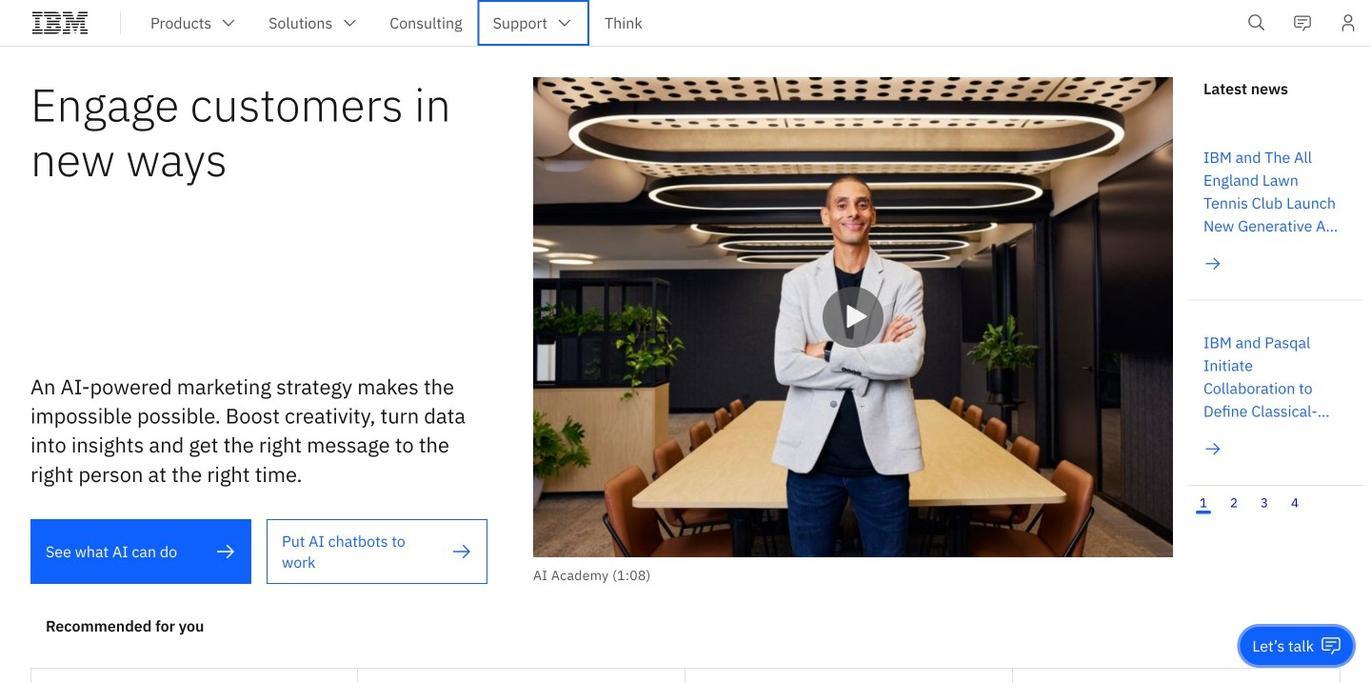 Task type: vqa. For each thing, say whether or not it's contained in the screenshot.
Let's talk element
yes



Task type: locate. For each thing, give the bounding box(es) containing it.
let's talk element
[[1253, 635, 1315, 656]]



